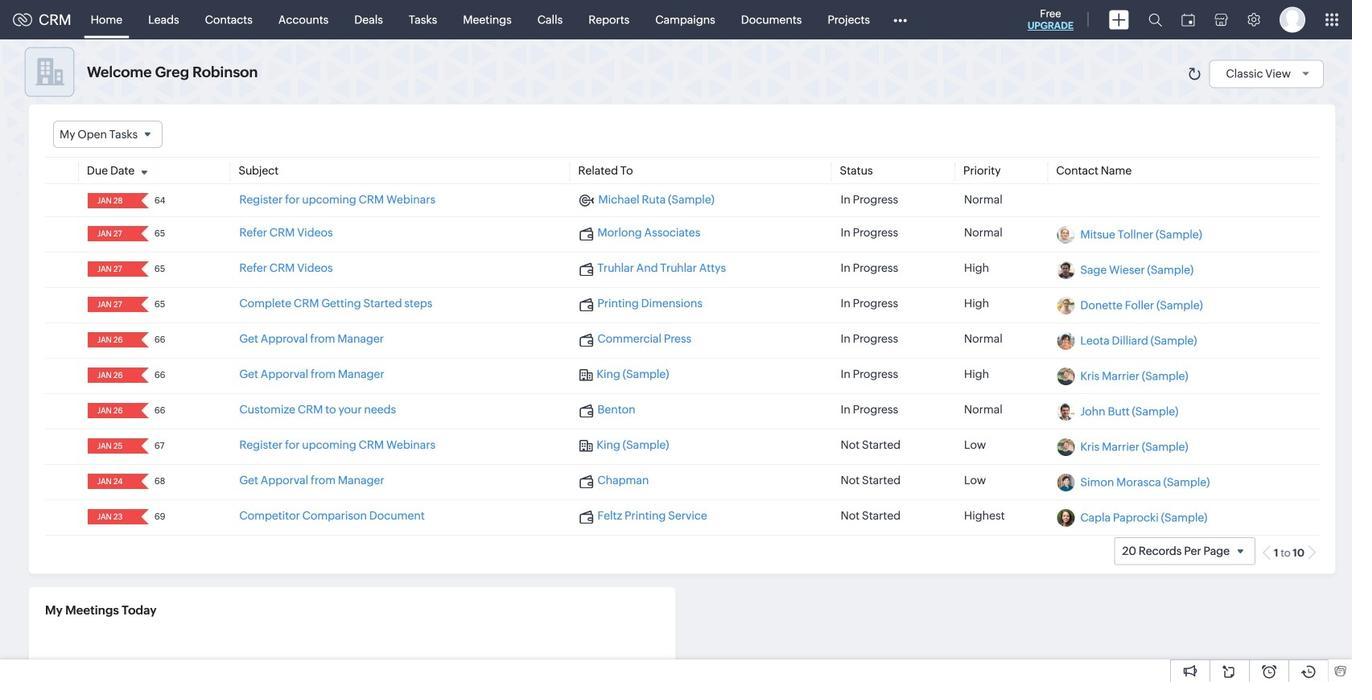 Task type: locate. For each thing, give the bounding box(es) containing it.
create menu image
[[1109, 10, 1129, 29]]

None field
[[53, 121, 163, 148], [92, 193, 130, 209], [92, 226, 130, 242], [92, 262, 130, 277], [92, 297, 130, 312], [92, 333, 130, 348], [92, 368, 130, 383], [92, 403, 130, 419], [92, 439, 130, 454], [92, 474, 130, 490], [92, 510, 130, 525], [53, 121, 163, 148], [92, 193, 130, 209], [92, 226, 130, 242], [92, 262, 130, 277], [92, 297, 130, 312], [92, 333, 130, 348], [92, 368, 130, 383], [92, 403, 130, 419], [92, 439, 130, 454], [92, 474, 130, 490], [92, 510, 130, 525]]



Task type: vqa. For each thing, say whether or not it's contained in the screenshot.
text box
no



Task type: describe. For each thing, give the bounding box(es) containing it.
logo image
[[13, 13, 32, 26]]

search image
[[1149, 13, 1162, 27]]

search element
[[1139, 0, 1172, 39]]

create menu element
[[1100, 0, 1139, 39]]

profile image
[[1280, 7, 1306, 33]]

profile element
[[1270, 0, 1315, 39]]

Other Modules field
[[883, 7, 918, 33]]

calendar image
[[1182, 13, 1195, 26]]



